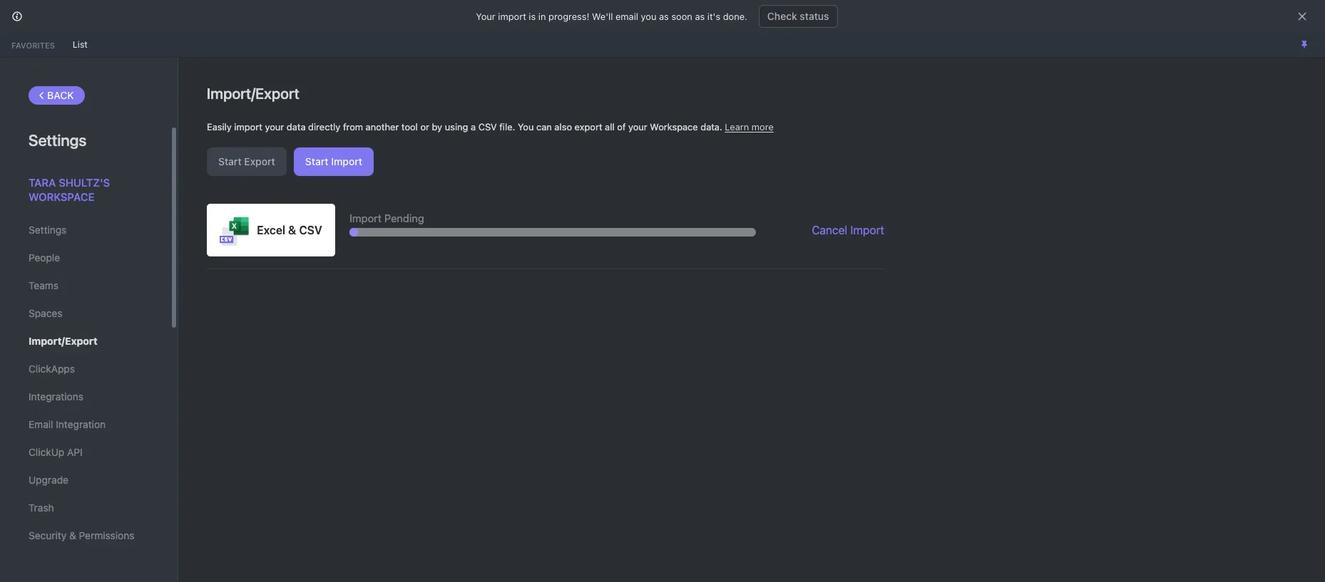 Task type: describe. For each thing, give the bounding box(es) containing it.
of
[[617, 121, 626, 133]]

easily
[[207, 121, 232, 133]]

cancel import
[[812, 224, 885, 237]]

import for your
[[498, 10, 526, 22]]

teams
[[29, 280, 59, 292]]

we'll
[[592, 10, 613, 22]]

export
[[575, 121, 603, 133]]

list
[[73, 39, 88, 50]]

security
[[29, 530, 66, 542]]

also
[[555, 121, 572, 133]]

file.
[[500, 121, 515, 133]]

favorites
[[11, 40, 55, 50]]

it's
[[708, 10, 721, 22]]

check status button
[[759, 5, 838, 27]]

cancel
[[812, 224, 848, 237]]

2 as from the left
[[695, 10, 705, 22]]

integration
[[56, 419, 106, 431]]

done.
[[723, 10, 748, 22]]

tara shultz's workspace
[[29, 176, 110, 203]]

1 horizontal spatial workspace
[[650, 121, 698, 133]]

people link
[[29, 246, 142, 270]]

excel & csv
[[257, 224, 322, 237]]

1 as from the left
[[659, 10, 669, 22]]

clickup api
[[29, 447, 83, 459]]

upgrade link
[[29, 469, 142, 493]]

back
[[47, 89, 74, 101]]

import/export inside settings element
[[29, 335, 98, 347]]

& for security
[[69, 530, 76, 542]]

is
[[529, 10, 536, 22]]

check status link
[[748, 5, 838, 27]]

import pending
[[350, 212, 424, 225]]

back link
[[29, 86, 85, 105]]

1 horizontal spatial csv
[[479, 121, 497, 133]]

trash link
[[29, 497, 142, 521]]

another
[[366, 121, 399, 133]]

data.
[[701, 121, 723, 133]]

start for start import
[[305, 155, 329, 167]]

2 your from the left
[[629, 121, 648, 133]]

0 horizontal spatial csv
[[299, 224, 322, 237]]

spaces link
[[29, 302, 142, 326]]

email integration link
[[29, 413, 142, 437]]

api
[[67, 447, 83, 459]]

in
[[539, 10, 546, 22]]

workspace inside tara shultz's workspace
[[29, 190, 94, 203]]

integrations link
[[29, 385, 142, 410]]

can
[[537, 121, 552, 133]]

you
[[641, 10, 657, 22]]

import for cancel import
[[851, 224, 885, 237]]

more
[[752, 121, 774, 133]]



Task type: vqa. For each thing, say whether or not it's contained in the screenshot.
By
yes



Task type: locate. For each thing, give the bounding box(es) containing it.
1 vertical spatial import
[[234, 121, 262, 133]]

your left data
[[265, 121, 284, 133]]

pending
[[385, 212, 424, 225]]

start import
[[305, 155, 363, 167]]

1 vertical spatial settings
[[29, 224, 67, 236]]

1 horizontal spatial &
[[288, 224, 296, 237]]

settings up people
[[29, 224, 67, 236]]

0 vertical spatial csv
[[479, 121, 497, 133]]

as
[[659, 10, 669, 22], [695, 10, 705, 22]]

by
[[432, 121, 442, 133]]

0 horizontal spatial import
[[234, 121, 262, 133]]

workspace
[[650, 121, 698, 133], [29, 190, 94, 203]]

email integration
[[29, 419, 106, 431]]

permissions
[[79, 530, 134, 542]]

clickup
[[29, 447, 64, 459]]

email
[[29, 419, 53, 431]]

import/export up the easily
[[207, 85, 300, 102]]

import
[[331, 155, 363, 167], [350, 212, 382, 225], [851, 224, 885, 237]]

0 horizontal spatial import/export
[[29, 335, 98, 347]]

your
[[476, 10, 496, 22]]

csv
[[479, 121, 497, 133], [299, 224, 322, 237]]

import left pending at the left of page
[[350, 212, 382, 225]]

shultz's
[[59, 176, 110, 189]]

start
[[218, 155, 242, 167], [305, 155, 329, 167]]

1 horizontal spatial import/export
[[207, 85, 300, 102]]

integrations
[[29, 391, 83, 403]]

using
[[445, 121, 468, 133]]

import right the easily
[[234, 121, 262, 133]]

list link
[[66, 39, 95, 50]]

people
[[29, 252, 60, 264]]

settings up the tara
[[29, 131, 87, 150]]

0 horizontal spatial as
[[659, 10, 669, 22]]

start import button
[[294, 147, 374, 176]]

a
[[471, 121, 476, 133]]

0 vertical spatial workspace
[[650, 121, 698, 133]]

as left it's on the top of page
[[695, 10, 705, 22]]

start left export
[[218, 155, 242, 167]]

check
[[768, 10, 798, 22]]

0 horizontal spatial your
[[265, 121, 284, 133]]

you
[[518, 121, 534, 133]]

start inside start export button
[[218, 155, 242, 167]]

0 vertical spatial &
[[288, 224, 296, 237]]

1 vertical spatial workspace
[[29, 190, 94, 203]]

clickup api link
[[29, 441, 142, 465]]

data
[[287, 121, 306, 133]]

0 horizontal spatial workspace
[[29, 190, 94, 203]]

directly
[[308, 121, 341, 133]]

0 horizontal spatial &
[[69, 530, 76, 542]]

csv right the excel
[[299, 224, 322, 237]]

start export button
[[207, 147, 287, 176]]

1 settings from the top
[[29, 131, 87, 150]]

spaces
[[29, 308, 62, 320]]

1 vertical spatial csv
[[299, 224, 322, 237]]

settings
[[29, 131, 87, 150], [29, 224, 67, 236]]

import down the from
[[331, 155, 363, 167]]

teams link
[[29, 274, 142, 298]]

import/export
[[207, 85, 300, 102], [29, 335, 98, 347]]

1 horizontal spatial your
[[629, 121, 648, 133]]

workspace down the tara
[[29, 190, 94, 203]]

status
[[800, 10, 829, 22]]

all
[[605, 121, 615, 133]]

settings element
[[0, 58, 178, 583]]

security & permissions link
[[29, 524, 142, 549]]

learn more link
[[725, 121, 774, 133]]

1 horizontal spatial import
[[498, 10, 526, 22]]

start for start export
[[218, 155, 242, 167]]

soon
[[672, 10, 693, 22]]

import for easily
[[234, 121, 262, 133]]

import/export link
[[29, 330, 142, 354]]

2 start from the left
[[305, 155, 329, 167]]

0 horizontal spatial start
[[218, 155, 242, 167]]

0 vertical spatial import/export
[[207, 85, 300, 102]]

excel
[[257, 224, 285, 237]]

1 your from the left
[[265, 121, 284, 133]]

progress!
[[549, 10, 590, 22]]

import left is
[[498, 10, 526, 22]]

or
[[421, 121, 429, 133]]

your import is in progress! we'll email you as soon as it's done.
[[476, 10, 748, 22]]

&
[[288, 224, 296, 237], [69, 530, 76, 542]]

learn
[[725, 121, 749, 133]]

& inside settings element
[[69, 530, 76, 542]]

import/export up clickapps
[[29, 335, 98, 347]]

& right the excel
[[288, 224, 296, 237]]

1 horizontal spatial start
[[305, 155, 329, 167]]

from
[[343, 121, 363, 133]]

1 horizontal spatial as
[[695, 10, 705, 22]]

your
[[265, 121, 284, 133], [629, 121, 648, 133]]

email
[[616, 10, 639, 22]]

0 vertical spatial settings
[[29, 131, 87, 150]]

export
[[244, 155, 275, 167]]

1 vertical spatial import/export
[[29, 335, 98, 347]]

tool
[[402, 121, 418, 133]]

as right you
[[659, 10, 669, 22]]

tara
[[29, 176, 56, 189]]

workspace left data.
[[650, 121, 698, 133]]

security & permissions
[[29, 530, 134, 542]]

import for start import
[[331, 155, 363, 167]]

import right cancel
[[851, 224, 885, 237]]

clickapps link
[[29, 357, 142, 382]]

& for excel
[[288, 224, 296, 237]]

upgrade
[[29, 474, 68, 487]]

1 start from the left
[[218, 155, 242, 167]]

start export
[[218, 155, 275, 167]]

& right security
[[69, 530, 76, 542]]

start down directly
[[305, 155, 329, 167]]

clickapps
[[29, 363, 75, 375]]

0 vertical spatial import
[[498, 10, 526, 22]]

1 vertical spatial &
[[69, 530, 76, 542]]

2 settings from the top
[[29, 224, 67, 236]]

settings link
[[29, 218, 142, 243]]

import inside button
[[331, 155, 363, 167]]

trash
[[29, 502, 54, 514]]

import
[[498, 10, 526, 22], [234, 121, 262, 133]]

start inside start import button
[[305, 155, 329, 167]]

check status
[[768, 10, 829, 22]]

your right of
[[629, 121, 648, 133]]

csv right a
[[479, 121, 497, 133]]

easily import your data directly from another tool or by using a csv file. you can also export all of your workspace data. learn more
[[207, 121, 774, 133]]



